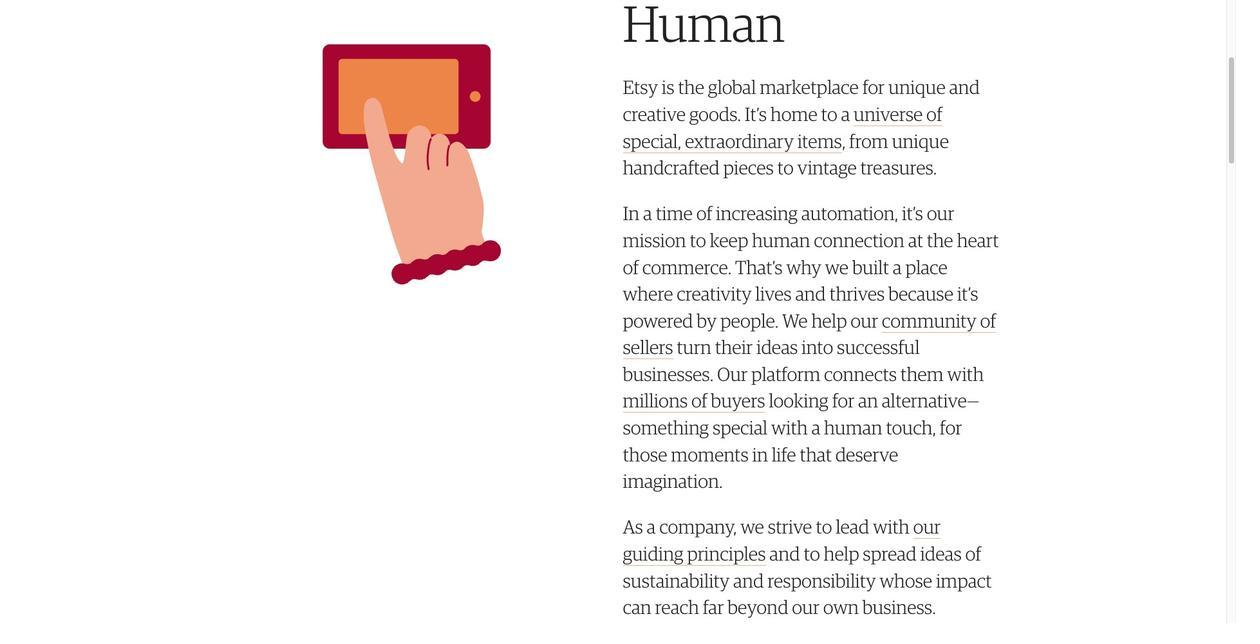 Task type: describe. For each thing, give the bounding box(es) containing it.
is
[[662, 76, 675, 99]]

our inside and to help spread ideas of sustainability and responsibility whose impact can reach far beyond our own business.
[[793, 596, 820, 619]]

successful
[[837, 336, 920, 359]]

goods.
[[690, 102, 741, 126]]

by
[[697, 309, 717, 332]]

and inside in a time of increasing automation, it's our mission to keep human connection at the heart of commerce. that's why we built a place where creativity lives and thrives because it's powered by people. we help our
[[796, 282, 826, 305]]

where
[[623, 282, 673, 305]]

pieces
[[724, 156, 774, 179]]

looking
[[769, 389, 829, 413]]

millions of buyers link
[[623, 389, 766, 413]]

can
[[623, 596, 652, 619]]

human inside looking for an alternative— something special with a human touch, for those moments in life that deserve imagination.
[[825, 416, 883, 439]]

,
[[842, 129, 846, 152]]

community
[[882, 309, 977, 332]]

moments
[[671, 443, 749, 466]]

own
[[824, 596, 859, 619]]

global
[[708, 76, 756, 99]]

of inside and to help spread ideas of sustainability and responsibility whose impact can reach far beyond our own business.
[[966, 542, 982, 566]]

0 horizontal spatial we
[[741, 516, 765, 539]]

of inside turn their ideas into successful businesses. our platform connects them with millions of buyers
[[692, 389, 708, 413]]

with inside turn their ideas into successful businesses. our platform connects them with millions of buyers
[[948, 363, 984, 386]]

universe of special, extraordinary items link
[[623, 102, 943, 153]]

, from unique handcrafted pieces to vintage treasures.
[[623, 129, 950, 179]]

millions
[[623, 389, 688, 413]]

a right 'in'
[[643, 202, 652, 225]]

special
[[713, 416, 768, 439]]

a right as
[[647, 516, 656, 539]]

a inside etsy is the global marketplace for unique and creative goods. it's home to a
[[842, 102, 850, 126]]

heart
[[957, 229, 999, 252]]

and to help spread ideas of sustainability and responsibility whose impact can reach far beyond our own business.
[[623, 542, 992, 619]]

of inside universe of special, extraordinary items
[[927, 102, 943, 126]]

help inside in a time of increasing automation, it's our mission to keep human connection at the heart of commerce. that's why we built a place where creativity lives and thrives because it's powered by people. we help our
[[812, 309, 847, 332]]

the inside etsy is the global marketplace for unique and creative goods. it's home to a
[[678, 76, 705, 99]]

increasing
[[716, 202, 798, 225]]

extraordinary
[[685, 129, 794, 152]]

looking for an alternative— something special with a human touch, for those moments in life that deserve imagination.
[[623, 389, 980, 493]]

treasures.
[[861, 156, 937, 179]]

buyers
[[711, 389, 766, 413]]

deserve
[[836, 443, 899, 466]]

people.
[[721, 309, 779, 332]]

for inside etsy is the global marketplace for unique and creative goods. it's home to a
[[863, 76, 885, 99]]

sellers
[[623, 336, 673, 359]]

the inside in a time of increasing automation, it's our mission to keep human connection at the heart of commerce. that's why we built a place where creativity lives and thrives because it's powered by people. we help our
[[927, 229, 954, 252]]

imagination.
[[623, 470, 723, 493]]

powered
[[623, 309, 693, 332]]

with inside looking for an alternative— something special with a human touch, for those moments in life that deserve imagination.
[[772, 416, 808, 439]]

mission
[[623, 229, 686, 252]]

platform
[[752, 363, 821, 386]]

keep
[[710, 229, 749, 252]]

a right built
[[893, 255, 902, 279]]

handcrafted
[[623, 156, 720, 179]]

we
[[783, 309, 808, 332]]

our up place
[[927, 202, 955, 225]]

far
[[703, 596, 724, 619]]

our guiding principles link
[[623, 516, 941, 566]]

our
[[717, 363, 748, 386]]

touch,
[[886, 416, 937, 439]]

of up where
[[623, 255, 639, 279]]

marketplace
[[760, 76, 859, 99]]

and inside etsy is the global marketplace for unique and creative goods. it's home to a
[[950, 76, 980, 99]]

community of sellers
[[623, 309, 997, 359]]

impact
[[937, 569, 992, 592]]

their
[[715, 336, 753, 359]]

of right time
[[697, 202, 713, 225]]

business.
[[863, 596, 936, 619]]

unique inside , from unique handcrafted pieces to vintage treasures.
[[892, 129, 950, 152]]

responsibility
[[768, 569, 876, 592]]

as a company, we strive to lead with
[[623, 516, 914, 539]]

that
[[800, 443, 832, 466]]

at
[[909, 229, 924, 252]]

businesses.
[[623, 363, 714, 386]]

place
[[906, 255, 948, 279]]

because
[[889, 282, 954, 305]]

into
[[802, 336, 834, 359]]

to inside , from unique handcrafted pieces to vintage treasures.
[[778, 156, 794, 179]]

help inside and to help spread ideas of sustainability and responsibility whose impact can reach far beyond our own business.
[[824, 542, 860, 566]]

them
[[901, 363, 944, 386]]

etsy
[[623, 76, 658, 99]]

our down thrives
[[851, 309, 879, 332]]

that's
[[736, 255, 783, 279]]



Task type: vqa. For each thing, say whether or not it's contained in the screenshot.
when
no



Task type: locate. For each thing, give the bounding box(es) containing it.
company,
[[660, 516, 737, 539]]

ideas inside turn their ideas into successful businesses. our platform connects them with millions of buyers
[[757, 336, 798, 359]]

1 vertical spatial with
[[772, 416, 808, 439]]

1 vertical spatial it's
[[958, 282, 979, 305]]

home
[[771, 102, 818, 126]]

whose
[[880, 569, 933, 592]]

creative
[[623, 102, 686, 126]]

1 vertical spatial for
[[833, 389, 855, 413]]

strive
[[768, 516, 813, 539]]

ideas up platform on the bottom of the page
[[757, 336, 798, 359]]

0 vertical spatial human
[[752, 229, 811, 252]]

for down alternative— on the bottom right
[[940, 416, 963, 439]]

a up ,
[[842, 102, 850, 126]]

our inside 'our guiding principles'
[[914, 516, 941, 539]]

we inside in a time of increasing automation, it's our mission to keep human connection at the heart of commerce. that's why we built a place where creativity lives and thrives because it's powered by people. we help our
[[826, 255, 849, 279]]

2 vertical spatial with
[[873, 516, 910, 539]]

for
[[863, 76, 885, 99], [833, 389, 855, 413], [940, 416, 963, 439]]

it's right because
[[958, 282, 979, 305]]

an
[[859, 389, 879, 413]]

to inside etsy is the global marketplace for unique and creative goods. it's home to a
[[822, 102, 838, 126]]

help down 'lead'
[[824, 542, 860, 566]]

0 horizontal spatial with
[[772, 416, 808, 439]]

life
[[772, 443, 796, 466]]

help up into in the bottom right of the page
[[812, 309, 847, 332]]

for up universe
[[863, 76, 885, 99]]

2 vertical spatial for
[[940, 416, 963, 439]]

1 vertical spatial human
[[825, 416, 883, 439]]

and
[[950, 76, 980, 99], [796, 282, 826, 305], [770, 542, 800, 566], [734, 569, 764, 592]]

with right "them"
[[948, 363, 984, 386]]

spread
[[863, 542, 917, 566]]

connects
[[825, 363, 897, 386]]

universe of special, extraordinary items
[[623, 102, 943, 152]]

of right universe
[[927, 102, 943, 126]]

1 vertical spatial we
[[741, 516, 765, 539]]

0 vertical spatial the
[[678, 76, 705, 99]]

unique up universe
[[889, 76, 946, 99]]

to up items
[[822, 102, 838, 126]]

for left an
[[833, 389, 855, 413]]

time
[[656, 202, 693, 225]]

sustainability
[[623, 569, 730, 592]]

lead
[[836, 516, 870, 539]]

to inside and to help spread ideas of sustainability and responsibility whose impact can reach far beyond our own business.
[[804, 542, 820, 566]]

0 vertical spatial ideas
[[757, 336, 798, 359]]

unique up treasures.
[[892, 129, 950, 152]]

ideas inside and to help spread ideas of sustainability and responsibility whose impact can reach far beyond our own business.
[[921, 542, 962, 566]]

ideas
[[757, 336, 798, 359], [921, 542, 962, 566]]

1 vertical spatial help
[[824, 542, 860, 566]]

unique inside etsy is the global marketplace for unique and creative goods. it's home to a
[[889, 76, 946, 99]]

human up deserve
[[825, 416, 883, 439]]

the right at on the right of page
[[927, 229, 954, 252]]

universe
[[854, 102, 923, 126]]

our guiding principles
[[623, 516, 941, 566]]

1 horizontal spatial ideas
[[921, 542, 962, 566]]

thrives
[[830, 282, 885, 305]]

etsy is the global marketplace for unique and creative goods. it's home to a
[[623, 76, 980, 126]]

as
[[623, 516, 643, 539]]

with up spread
[[873, 516, 910, 539]]

from
[[850, 129, 889, 152]]

lives
[[756, 282, 792, 305]]

our
[[927, 202, 955, 225], [851, 309, 879, 332], [914, 516, 941, 539], [793, 596, 820, 619]]

our up spread
[[914, 516, 941, 539]]

2 horizontal spatial with
[[948, 363, 984, 386]]

of right community
[[981, 309, 997, 332]]

of
[[927, 102, 943, 126], [697, 202, 713, 225], [623, 255, 639, 279], [981, 309, 997, 332], [692, 389, 708, 413], [966, 542, 982, 566]]

turn their ideas into successful businesses. our platform connects them with millions of buyers
[[623, 336, 984, 413]]

0 horizontal spatial ideas
[[757, 336, 798, 359]]

ideas up impact
[[921, 542, 962, 566]]

with up life in the right of the page
[[772, 416, 808, 439]]

we
[[826, 255, 849, 279], [741, 516, 765, 539]]

the
[[678, 76, 705, 99], [927, 229, 954, 252]]

of inside community of sellers
[[981, 309, 997, 332]]

1 horizontal spatial for
[[863, 76, 885, 99]]

items
[[798, 129, 842, 152]]

the right is
[[678, 76, 705, 99]]

in
[[623, 202, 640, 225]]

a up the that
[[812, 416, 821, 439]]

0 vertical spatial unique
[[889, 76, 946, 99]]

1 vertical spatial unique
[[892, 129, 950, 152]]

1 vertical spatial the
[[927, 229, 954, 252]]

human up that's
[[752, 229, 811, 252]]

a inside looking for an alternative— something special with a human touch, for those moments in life that deserve imagination.
[[812, 416, 821, 439]]

0 vertical spatial it's
[[902, 202, 924, 225]]

human inside in a time of increasing automation, it's our mission to keep human connection at the heart of commerce. that's why we built a place where creativity lives and thrives because it's powered by people. we help our
[[752, 229, 811, 252]]

to left 'lead'
[[816, 516, 832, 539]]

it's up at on the right of page
[[902, 202, 924, 225]]

why
[[787, 255, 822, 279]]

to
[[822, 102, 838, 126], [778, 156, 794, 179], [690, 229, 706, 252], [816, 516, 832, 539], [804, 542, 820, 566]]

our down responsibility
[[793, 596, 820, 619]]

in a time of increasing automation, it's our mission to keep human connection at the heart of commerce. that's why we built a place where creativity lives and thrives because it's powered by people. we help our
[[623, 202, 999, 332]]

human
[[752, 229, 811, 252], [825, 416, 883, 439]]

1 horizontal spatial it's
[[958, 282, 979, 305]]

1 vertical spatial ideas
[[921, 542, 962, 566]]

0 vertical spatial help
[[812, 309, 847, 332]]

0 horizontal spatial for
[[833, 389, 855, 413]]

a
[[842, 102, 850, 126], [643, 202, 652, 225], [893, 255, 902, 279], [812, 416, 821, 439], [647, 516, 656, 539]]

0 horizontal spatial it's
[[902, 202, 924, 225]]

creativity
[[677, 282, 752, 305]]

it's
[[745, 102, 767, 126]]

in
[[753, 443, 768, 466]]

0 vertical spatial with
[[948, 363, 984, 386]]

with
[[948, 363, 984, 386], [772, 416, 808, 439], [873, 516, 910, 539]]

built
[[853, 255, 890, 279]]

1 horizontal spatial the
[[927, 229, 954, 252]]

of up impact
[[966, 542, 982, 566]]

unique
[[889, 76, 946, 99], [892, 129, 950, 152]]

to up commerce.
[[690, 229, 706, 252]]

commerce.
[[643, 255, 732, 279]]

special,
[[623, 129, 682, 152]]

we right why
[[826, 255, 849, 279]]

automation,
[[802, 202, 899, 225]]

1 horizontal spatial human
[[825, 416, 883, 439]]

0 vertical spatial we
[[826, 255, 849, 279]]

0 horizontal spatial human
[[752, 229, 811, 252]]

vintage
[[798, 156, 857, 179]]

to inside in a time of increasing automation, it's our mission to keep human connection at the heart of commerce. that's why we built a place where creativity lives and thrives because it's powered by people. we help our
[[690, 229, 706, 252]]

beyond
[[728, 596, 789, 619]]

those
[[623, 443, 668, 466]]

we up principles
[[741, 516, 765, 539]]

1 horizontal spatial we
[[826, 255, 849, 279]]

reach
[[655, 596, 699, 619]]

something
[[623, 416, 709, 439]]

0 horizontal spatial the
[[678, 76, 705, 99]]

to up responsibility
[[804, 542, 820, 566]]

connection
[[814, 229, 905, 252]]

to right pieces
[[778, 156, 794, 179]]

principles
[[687, 542, 766, 566]]

1 horizontal spatial with
[[873, 516, 910, 539]]

guiding
[[623, 542, 684, 566]]

community of sellers link
[[623, 309, 997, 360]]

2 horizontal spatial for
[[940, 416, 963, 439]]

alternative—
[[882, 389, 980, 413]]

turn
[[677, 336, 712, 359]]

0 vertical spatial for
[[863, 76, 885, 99]]

it's
[[902, 202, 924, 225], [958, 282, 979, 305]]

of left buyers
[[692, 389, 708, 413]]



